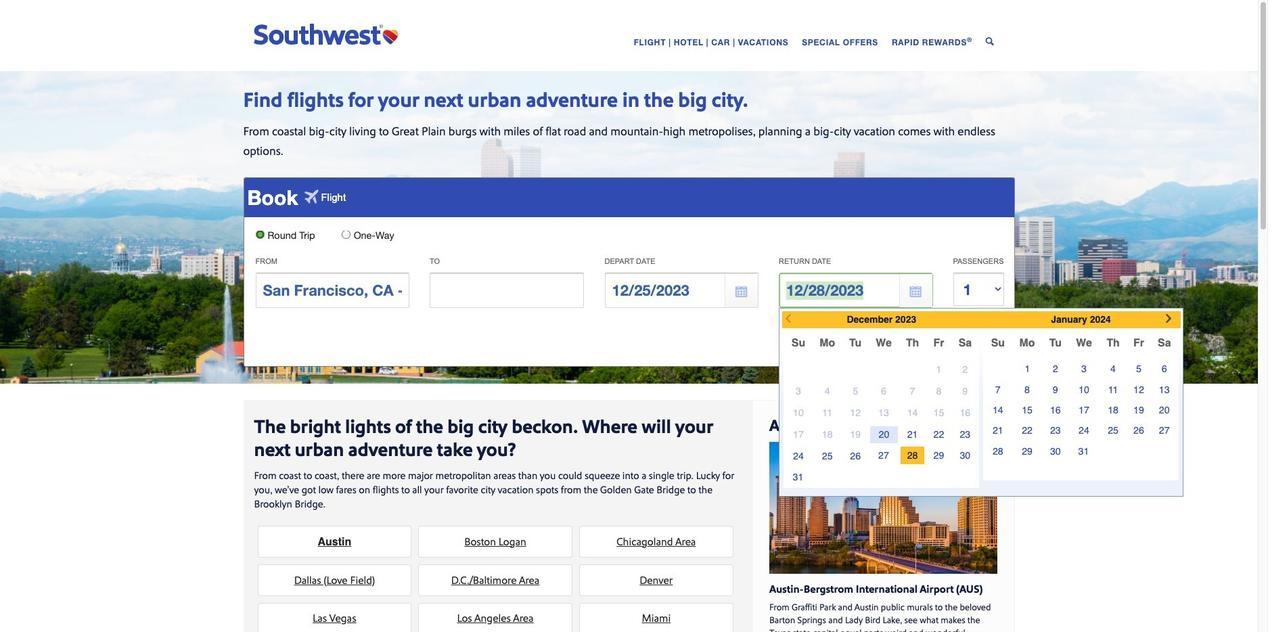 Task type: locate. For each thing, give the bounding box(es) containing it.
None radio
[[255, 230, 264, 239], [342, 230, 350, 239], [255, 230, 264, 239], [342, 230, 350, 239]]

None text field
[[255, 273, 409, 308], [430, 273, 584, 308], [605, 273, 759, 308], [779, 273, 933, 308], [255, 273, 409, 308], [430, 273, 584, 308], [605, 273, 759, 308], [779, 273, 933, 308]]

form
[[239, 177, 1015, 368]]

navigation
[[521, 33, 994, 49]]

main content
[[0, 384, 1258, 632]]

downtown austin texas featuring skyline view of buildings. image
[[769, 442, 998, 574]]



Task type: describe. For each thing, give the bounding box(es) containing it.
southwest image
[[253, 22, 404, 45]]

search image
[[986, 37, 994, 45]]

next month image
[[1166, 314, 1177, 323]]

previous month image
[[786, 314, 791, 323]]



Task type: vqa. For each thing, say whether or not it's contained in the screenshot.
Search image
yes



